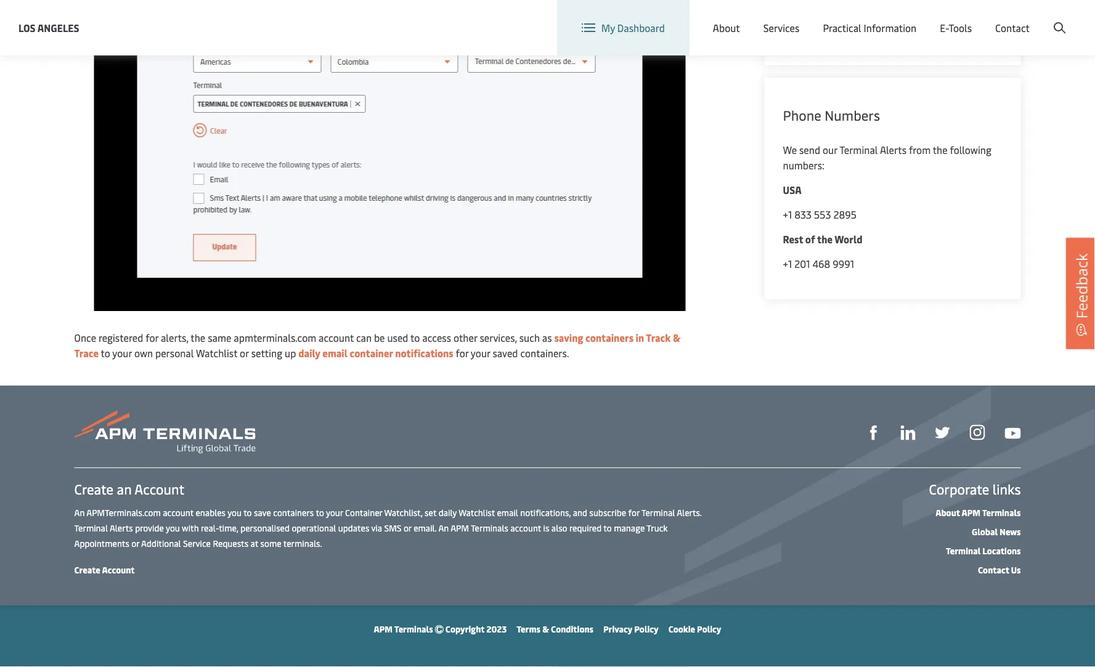 Task type: locate. For each thing, give the bounding box(es) containing it.
1 +1 from the top
[[783, 208, 793, 221]]

apmterminals.com
[[86, 507, 161, 519]]

the
[[933, 143, 948, 157], [818, 233, 833, 246], [191, 331, 205, 345]]

1 horizontal spatial you
[[228, 507, 242, 519]]

for up manage
[[629, 507, 640, 519]]

1 policy from the left
[[635, 623, 659, 635]]

about for about
[[713, 21, 740, 34]]

terminals inside the an apmterminals.com account enables you to save containers to your container watchlist, set daily watchlist email notifications, and subscribe for terminal alerts. terminal alerts provide you with real-time, personalised operational updates via sms or email. an apm terminals account is also required to manage truck appointments or additional service requests at some terminals.
[[471, 522, 509, 534]]

cookie
[[669, 623, 696, 635]]

0 horizontal spatial policy
[[635, 623, 659, 635]]

0 horizontal spatial apm
[[374, 623, 393, 635]]

0 vertical spatial apm
[[962, 507, 981, 519]]

1 horizontal spatial about
[[936, 507, 961, 519]]

saving containers in track & trace
[[74, 331, 681, 360]]

also
[[552, 522, 568, 534]]

daily inside the an apmterminals.com account enables you to save containers to your container watchlist, set daily watchlist email notifications, and subscribe for terminal alerts. terminal alerts provide you with real-time, personalised operational updates via sms or email. an apm terminals account is also required to manage truck appointments or additional service requests at some terminals.
[[439, 507, 457, 519]]

global for global menu
[[858, 12, 886, 25]]

terminal up appointments
[[74, 522, 108, 534]]

0 vertical spatial containers
[[586, 331, 634, 345]]

policy
[[635, 623, 659, 635], [697, 623, 722, 635]]

1 vertical spatial daily
[[439, 507, 457, 519]]

containers up operational
[[273, 507, 314, 519]]

you left "with"
[[166, 522, 180, 534]]

0 vertical spatial an
[[74, 507, 85, 519]]

create for create account
[[74, 564, 100, 576]]

rest
[[783, 233, 804, 246]]

additional
[[141, 538, 181, 549]]

global
[[858, 12, 886, 25], [973, 526, 998, 538]]

an
[[74, 507, 85, 519], [439, 522, 449, 534]]

saved
[[493, 347, 518, 360]]

0 vertical spatial daily
[[299, 347, 321, 360]]

1 horizontal spatial email
[[497, 507, 519, 519]]

alerts.
[[677, 507, 702, 519]]

watchlist inside the an apmterminals.com account enables you to save containers to your container watchlist, set daily watchlist email notifications, and subscribe for terminal alerts. terminal alerts provide you with real-time, personalised operational updates via sms or email. an apm terminals account is also required to manage truck appointments or additional service requests at some terminals.
[[459, 507, 495, 519]]

1 horizontal spatial apm
[[451, 522, 469, 534]]

account up to your own personal watchlist or setting up daily email container notifications for your saved containers.
[[319, 331, 354, 345]]

apm right email. on the bottom left
[[451, 522, 469, 534]]

create for create an account
[[74, 480, 114, 499]]

the left same
[[191, 331, 205, 345]]

terminals up global news
[[983, 507, 1021, 519]]

1 vertical spatial watchlist
[[459, 507, 495, 519]]

1 vertical spatial or
[[404, 522, 412, 534]]

1 horizontal spatial daily
[[439, 507, 457, 519]]

watchlist down same
[[196, 347, 238, 360]]

or left setting at the bottom of page
[[240, 347, 249, 360]]

alerts,
[[161, 331, 189, 345]]

9991
[[833, 257, 855, 271]]

0 horizontal spatial an
[[74, 507, 85, 519]]

0 vertical spatial global
[[858, 12, 886, 25]]

2 vertical spatial the
[[191, 331, 205, 345]]

1 vertical spatial account
[[135, 480, 185, 499]]

2 vertical spatial apm
[[374, 623, 393, 635]]

policy for privacy policy
[[635, 623, 659, 635]]

for inside the an apmterminals.com account enables you to save containers to your container watchlist, set daily watchlist email notifications, and subscribe for terminal alerts. terminal alerts provide you with real-time, personalised operational updates via sms or email. an apm terminals account is also required to manage truck appointments or additional service requests at some terminals.
[[629, 507, 640, 519]]

1 vertical spatial about
[[936, 507, 961, 519]]

account right contact dropdown button
[[1036, 11, 1072, 25]]

service
[[183, 538, 211, 549]]

1 horizontal spatial watchlist
[[459, 507, 495, 519]]

global inside button
[[858, 12, 886, 25]]

trace
[[74, 347, 99, 360]]

1 vertical spatial global
[[973, 526, 998, 538]]

0 vertical spatial &
[[673, 331, 681, 345]]

1 horizontal spatial an
[[439, 522, 449, 534]]

& inside saving containers in track & trace
[[673, 331, 681, 345]]

email
[[323, 347, 348, 360], [497, 507, 519, 519]]

1 vertical spatial contact
[[979, 564, 1010, 576]]

an up appointments
[[74, 507, 85, 519]]

2 vertical spatial for
[[629, 507, 640, 519]]

containers
[[586, 331, 634, 345], [273, 507, 314, 519]]

your down other
[[471, 347, 491, 360]]

about
[[713, 21, 740, 34], [936, 507, 961, 519]]

account
[[319, 331, 354, 345], [163, 507, 194, 519], [511, 522, 542, 534]]

1 horizontal spatial &
[[673, 331, 681, 345]]

alerts inside the an apmterminals.com account enables you to save containers to your container watchlist, set daily watchlist email notifications, and subscribe for terminal alerts. terminal alerts provide you with real-time, personalised operational updates via sms or email. an apm terminals account is also required to manage truck appointments or additional service requests at some terminals.
[[110, 522, 133, 534]]

los angeles link
[[18, 20, 79, 35]]

los
[[18, 21, 36, 34]]

used
[[388, 331, 409, 345]]

tools
[[949, 21, 972, 34]]

account down appointments
[[102, 564, 135, 576]]

or down provide
[[132, 538, 139, 549]]

2 +1 from the top
[[783, 257, 793, 271]]

instagram link
[[970, 424, 986, 441]]

0 horizontal spatial terminals
[[395, 623, 433, 635]]

daily down once registered for alerts, the same apmterminals.com account can be used to access other services, such as
[[299, 347, 321, 360]]

0 vertical spatial terminals
[[983, 507, 1021, 519]]

registered
[[99, 331, 143, 345]]

for down other
[[456, 347, 469, 360]]

0 vertical spatial account
[[1036, 11, 1072, 25]]

daily right 'set' at the bottom of page
[[439, 507, 457, 519]]

alerts left the 'from'
[[881, 143, 907, 157]]

+1 833 553 2895
[[783, 208, 857, 221]]

policy for cookie policy
[[697, 623, 722, 635]]

conditions
[[551, 623, 594, 635]]

1 horizontal spatial for
[[456, 347, 469, 360]]

terminals left ⓒ
[[395, 623, 433, 635]]

e-
[[941, 21, 949, 34]]

0 vertical spatial watchlist
[[196, 347, 238, 360]]

1 vertical spatial email
[[497, 507, 519, 519]]

create right "/" on the right top
[[1005, 11, 1034, 25]]

to left save
[[244, 507, 252, 519]]

& right track
[[673, 331, 681, 345]]

or
[[240, 347, 249, 360], [404, 522, 412, 534], [132, 538, 139, 549]]

email left notifications,
[[497, 507, 519, 519]]

1 horizontal spatial your
[[326, 507, 343, 519]]

1 vertical spatial the
[[818, 233, 833, 246]]

email down once registered for alerts, the same apmterminals.com account can be used to access other services, such as
[[323, 347, 348, 360]]

about left switch
[[713, 21, 740, 34]]

0 vertical spatial alerts
[[881, 143, 907, 157]]

phone numbers
[[783, 106, 881, 124]]

1 horizontal spatial containers
[[586, 331, 634, 345]]

you up time,
[[228, 507, 242, 519]]

an
[[117, 480, 132, 499]]

watchlist right 'set' at the bottom of page
[[459, 507, 495, 519]]

own
[[134, 347, 153, 360]]

and
[[573, 507, 588, 519]]

following
[[951, 143, 992, 157]]

0 horizontal spatial the
[[191, 331, 205, 345]]

notifications
[[395, 347, 454, 360]]

1 horizontal spatial terminals
[[471, 522, 509, 534]]

create down appointments
[[74, 564, 100, 576]]

an right email. on the bottom left
[[439, 522, 449, 534]]

container
[[350, 347, 393, 360]]

save
[[254, 507, 271, 519]]

policy right cookie
[[697, 623, 722, 635]]

login / create account
[[973, 11, 1072, 25]]

0 horizontal spatial about
[[713, 21, 740, 34]]

0 horizontal spatial &
[[543, 623, 549, 635]]

to right trace
[[101, 347, 110, 360]]

about apm terminals link
[[936, 507, 1021, 519]]

1 vertical spatial +1
[[783, 257, 793, 271]]

login / create account link
[[950, 0, 1072, 36]]

apmterminals.com
[[234, 331, 316, 345]]

+1 left 201
[[783, 257, 793, 271]]

terminal right our
[[840, 143, 878, 157]]

0 horizontal spatial account
[[163, 507, 194, 519]]

containers.
[[521, 347, 569, 360]]

2 horizontal spatial the
[[933, 143, 948, 157]]

account left is
[[511, 522, 542, 534]]

phone
[[783, 106, 822, 124]]

create account link
[[74, 564, 135, 576]]

2 horizontal spatial apm
[[962, 507, 981, 519]]

or right sms
[[404, 522, 412, 534]]

1 vertical spatial you
[[166, 522, 180, 534]]

dashboard
[[618, 21, 665, 34]]

2 horizontal spatial account
[[511, 522, 542, 534]]

account up "with"
[[163, 507, 194, 519]]

0 horizontal spatial watchlist
[[196, 347, 238, 360]]

1 horizontal spatial alerts
[[881, 143, 907, 157]]

0 horizontal spatial alerts
[[110, 522, 133, 534]]

0 vertical spatial about
[[713, 21, 740, 34]]

apm
[[962, 507, 981, 519], [451, 522, 469, 534], [374, 623, 393, 635]]

& right terms
[[543, 623, 549, 635]]

0 vertical spatial +1
[[783, 208, 793, 221]]

setting
[[251, 347, 282, 360]]

for up 'own'
[[146, 331, 158, 345]]

1 horizontal spatial or
[[240, 347, 249, 360]]

apm down 'corporate links'
[[962, 507, 981, 519]]

/
[[999, 11, 1003, 25]]

0 vertical spatial the
[[933, 143, 948, 157]]

2 vertical spatial or
[[132, 538, 139, 549]]

privacy policy
[[604, 623, 659, 635]]

such
[[520, 331, 540, 345]]

your up the updates
[[326, 507, 343, 519]]

you
[[228, 507, 242, 519], [166, 522, 180, 534]]

up
[[285, 347, 296, 360]]

containers left in
[[586, 331, 634, 345]]

account right an
[[135, 480, 185, 499]]

the right of
[[818, 233, 833, 246]]

1 horizontal spatial the
[[818, 233, 833, 246]]

terminals left is
[[471, 522, 509, 534]]

+1 for +1 833 553 2895
[[783, 208, 793, 221]]

create left an
[[74, 480, 114, 499]]

1 vertical spatial containers
[[273, 507, 314, 519]]

containers inside saving containers in track & trace
[[586, 331, 634, 345]]

requests
[[213, 538, 249, 549]]

terminals.
[[283, 538, 322, 549]]

sms
[[384, 522, 402, 534]]

set
[[425, 507, 437, 519]]

from
[[909, 143, 931, 157]]

468
[[813, 257, 831, 271]]

policy right privacy in the bottom of the page
[[635, 623, 659, 635]]

to right used
[[411, 331, 420, 345]]

terminals
[[983, 507, 1021, 519], [471, 522, 509, 534], [395, 623, 433, 635]]

your down registered
[[112, 347, 132, 360]]

once registered for alerts, the same apmterminals.com account can be used to access other services, such as
[[74, 331, 555, 345]]

1 vertical spatial &
[[543, 623, 549, 635]]

watchlist
[[196, 347, 238, 360], [459, 507, 495, 519]]

1 horizontal spatial policy
[[697, 623, 722, 635]]

0 vertical spatial for
[[146, 331, 158, 345]]

practical
[[823, 21, 862, 34]]

0 vertical spatial or
[[240, 347, 249, 360]]

youtube image
[[1005, 428, 1021, 439]]

terminal inside we send our terminal alerts from the following numbers:
[[840, 143, 878, 157]]

the right the 'from'
[[933, 143, 948, 157]]

2 policy from the left
[[697, 623, 722, 635]]

facebook image
[[867, 426, 881, 441]]

terminal locations link
[[946, 545, 1021, 557]]

1 vertical spatial an
[[439, 522, 449, 534]]

0 horizontal spatial global
[[858, 12, 886, 25]]

201
[[795, 257, 811, 271]]

about down corporate
[[936, 507, 961, 519]]

information
[[864, 21, 917, 34]]

you tube link
[[1005, 425, 1021, 440]]

0 vertical spatial contact
[[996, 21, 1030, 34]]

1 vertical spatial terminals
[[471, 522, 509, 534]]

1 vertical spatial alerts
[[110, 522, 133, 534]]

0 horizontal spatial containers
[[273, 507, 314, 519]]

0 horizontal spatial email
[[323, 347, 348, 360]]

to up operational
[[316, 507, 324, 519]]

apm left ⓒ
[[374, 623, 393, 635]]

the inside we send our terminal alerts from the following numbers:
[[933, 143, 948, 157]]

0 horizontal spatial or
[[132, 538, 139, 549]]

about button
[[713, 0, 740, 55]]

0 vertical spatial account
[[319, 331, 354, 345]]

terminal down global news
[[946, 545, 981, 557]]

account
[[1036, 11, 1072, 25], [135, 480, 185, 499], [102, 564, 135, 576]]

+1 left "833"
[[783, 208, 793, 221]]

your
[[112, 347, 132, 360], [471, 347, 491, 360], [326, 507, 343, 519]]

2 vertical spatial create
[[74, 564, 100, 576]]

global news link
[[973, 526, 1021, 538]]

&
[[673, 331, 681, 345], [543, 623, 549, 635]]

1 vertical spatial apm
[[451, 522, 469, 534]]

feedback
[[1072, 254, 1092, 319]]

1 horizontal spatial global
[[973, 526, 998, 538]]

numbers:
[[783, 159, 825, 172]]

2 horizontal spatial for
[[629, 507, 640, 519]]

1 vertical spatial create
[[74, 480, 114, 499]]

alerts down apmterminals.com
[[110, 522, 133, 534]]

your inside the an apmterminals.com account enables you to save containers to your container watchlist, set daily watchlist email notifications, and subscribe for terminal alerts. terminal alerts provide you with real-time, personalised operational updates via sms or email. an apm terminals account is also required to manage truck appointments or additional service requests at some terminals.
[[326, 507, 343, 519]]



Task type: vqa. For each thing, say whether or not it's contained in the screenshot.
on within Example #1 Appointment = Mon 17th 01:00am (2nd Shift) Arrive on Terminal = Tues 18th 01:00am
no



Task type: describe. For each thing, give the bounding box(es) containing it.
rest of the world
[[783, 233, 863, 246]]

an apmterminals.com account enables you to save containers to your container watchlist, set daily watchlist email notifications, and subscribe for terminal alerts. terminal alerts provide you with real-time, personalised operational updates via sms or email. an apm terminals account is also required to manage truck appointments or additional service requests at some terminals.
[[74, 507, 702, 549]]

track
[[646, 331, 671, 345]]

0 horizontal spatial for
[[146, 331, 158, 345]]

2 horizontal spatial your
[[471, 347, 491, 360]]

angeles
[[37, 21, 79, 34]]

0 horizontal spatial daily
[[299, 347, 321, 360]]

manage
[[614, 522, 645, 534]]

2 vertical spatial terminals
[[395, 623, 433, 635]]

1 horizontal spatial account
[[319, 331, 354, 345]]

0 horizontal spatial your
[[112, 347, 132, 360]]

apm inside the an apmterminals.com account enables you to save containers to your container watchlist, set daily watchlist email notifications, and subscribe for terminal alerts. terminal alerts provide you with real-time, personalised operational updates via sms or email. an apm terminals account is also required to manage truck appointments or additional service requests at some terminals.
[[451, 522, 469, 534]]

personal
[[155, 347, 194, 360]]

updates
[[338, 522, 370, 534]]

2 vertical spatial account
[[511, 522, 542, 534]]

my dashboard
[[602, 21, 665, 34]]

corporate
[[930, 480, 990, 499]]

login
[[973, 11, 997, 25]]

practical information
[[823, 21, 917, 34]]

is
[[544, 522, 550, 534]]

553
[[815, 208, 832, 221]]

enables
[[196, 507, 226, 519]]

us
[[1012, 564, 1021, 576]]

switch location
[[749, 11, 819, 25]]

contact for contact
[[996, 21, 1030, 34]]

account inside login / create account link
[[1036, 11, 1072, 25]]

to your own personal watchlist or setting up daily email container notifications for your saved containers.
[[99, 347, 569, 360]]

access
[[423, 331, 451, 345]]

time,
[[219, 522, 239, 534]]

global news
[[973, 526, 1021, 538]]

2 horizontal spatial or
[[404, 522, 412, 534]]

alerts inside we send our terminal alerts from the following numbers:
[[881, 143, 907, 157]]

switch
[[749, 11, 778, 25]]

terminal up truck
[[642, 507, 675, 519]]

same
[[208, 331, 231, 345]]

we send our terminal alerts from the following numbers:
[[783, 143, 992, 172]]

create an account
[[74, 480, 185, 499]]

services
[[764, 21, 800, 34]]

corporate links
[[930, 480, 1021, 499]]

0 vertical spatial you
[[228, 507, 242, 519]]

in
[[636, 331, 645, 345]]

world
[[835, 233, 863, 246]]

at
[[251, 538, 258, 549]]

copyright
[[446, 623, 485, 635]]

0 horizontal spatial you
[[166, 522, 180, 534]]

contact us
[[979, 564, 1021, 576]]

my
[[602, 21, 615, 34]]

global menu button
[[831, 0, 926, 37]]

other
[[454, 331, 478, 345]]

fill 44 link
[[936, 424, 951, 441]]

our
[[823, 143, 838, 157]]

truck
[[647, 522, 668, 534]]

we
[[783, 143, 797, 157]]

can
[[356, 331, 372, 345]]

personalised
[[241, 522, 290, 534]]

about for about apm terminals
[[936, 507, 961, 519]]

terminal alerts subscription image
[[94, 0, 686, 311]]

via
[[371, 522, 382, 534]]

ⓒ
[[435, 623, 444, 635]]

subscribe
[[590, 507, 627, 519]]

shape link
[[867, 424, 881, 441]]

contact for contact us
[[979, 564, 1010, 576]]

1 vertical spatial for
[[456, 347, 469, 360]]

0 vertical spatial create
[[1005, 11, 1034, 25]]

to down subscribe
[[604, 522, 612, 534]]

apm terminals ⓒ copyright 2023
[[374, 623, 507, 635]]

833
[[795, 208, 812, 221]]

of
[[806, 233, 816, 246]]

usa
[[783, 183, 802, 197]]

2023
[[487, 623, 507, 635]]

saving
[[555, 331, 584, 345]]

1 vertical spatial account
[[163, 507, 194, 519]]

some
[[261, 538, 282, 549]]

0 vertical spatial email
[[323, 347, 348, 360]]

2 vertical spatial account
[[102, 564, 135, 576]]

los angeles
[[18, 21, 79, 34]]

once
[[74, 331, 96, 345]]

contact us link
[[979, 564, 1021, 576]]

menu
[[889, 12, 914, 25]]

locations
[[983, 545, 1021, 557]]

be
[[374, 331, 385, 345]]

linkedin image
[[901, 426, 916, 441]]

provide
[[135, 522, 164, 534]]

switch location button
[[729, 11, 819, 25]]

required
[[570, 522, 602, 534]]

terms
[[517, 623, 541, 635]]

notifications,
[[521, 507, 571, 519]]

twitter image
[[936, 426, 951, 441]]

cookie policy
[[669, 623, 722, 635]]

real-
[[201, 522, 219, 534]]

instagram image
[[970, 425, 986, 441]]

2 horizontal spatial terminals
[[983, 507, 1021, 519]]

+1 for +1 201 468 9991
[[783, 257, 793, 271]]

e-tools
[[941, 21, 972, 34]]

containers inside the an apmterminals.com account enables you to save containers to your container watchlist, set daily watchlist email notifications, and subscribe for terminal alerts. terminal alerts provide you with real-time, personalised operational updates via sms or email. an apm terminals account is also required to manage truck appointments or additional service requests at some terminals.
[[273, 507, 314, 519]]

saving containers in track & trace link
[[74, 331, 681, 360]]

email inside the an apmterminals.com account enables you to save containers to your container watchlist, set daily watchlist email notifications, and subscribe for terminal alerts. terminal alerts provide you with real-time, personalised operational updates via sms or email. an apm terminals account is also required to manage truck appointments or additional service requests at some terminals.
[[497, 507, 519, 519]]

terms & conditions
[[517, 623, 594, 635]]

my dashboard button
[[582, 0, 665, 55]]

global for global news
[[973, 526, 998, 538]]

daily email container notifications link
[[299, 347, 454, 360]]

privacy
[[604, 623, 633, 635]]

about apm terminals
[[936, 507, 1021, 519]]

feedback button
[[1067, 238, 1096, 349]]

apmt footer logo image
[[74, 411, 256, 454]]

practical information button
[[823, 0, 917, 55]]

operational
[[292, 522, 336, 534]]



